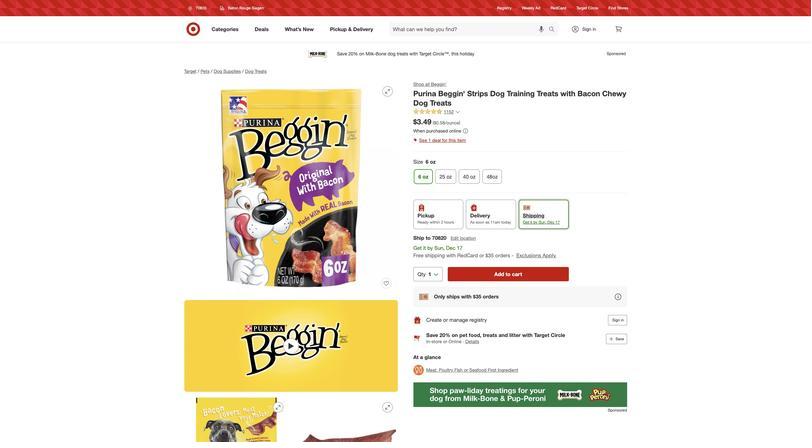 Task type: describe. For each thing, give the bounding box(es) containing it.
add to cart button
[[448, 267, 569, 281]]

25
[[440, 173, 445, 180]]

target circle
[[577, 6, 599, 11]]

first
[[488, 367, 497, 373]]

pickup for ready
[[418, 212, 435, 219]]

)
[[459, 120, 461, 126]]

0 vertical spatial sign
[[583, 26, 592, 32]]

target for target circle
[[577, 6, 588, 11]]

-
[[512, 252, 514, 259]]

11am
[[491, 220, 501, 225]]

ad
[[536, 6, 541, 11]]

or inside "get it by sun, dec 17 free shipping with redcard or $35 orders - exclusions apply."
[[480, 252, 484, 259]]

as
[[486, 220, 490, 225]]

treats for dog
[[255, 68, 267, 74]]

save for save 20% on pet food, treats and litter with target circle in-store or online ∙ details
[[427, 332, 439, 338]]

when
[[414, 128, 425, 134]]

purchased
[[427, 128, 448, 134]]

find stores
[[609, 6, 629, 11]]

by inside "get it by sun, dec 17 free shipping with redcard or $35 orders - exclusions apply."
[[428, 245, 433, 251]]

shipping get it by sun, dec 17
[[523, 212, 560, 225]]

chewy
[[603, 89, 627, 98]]

online
[[449, 339, 462, 344]]

baton rouge siegen button
[[216, 2, 268, 14]]

redcard inside "get it by sun, dec 17 free shipping with redcard or $35 orders - exclusions apply."
[[458, 252, 478, 259]]

image gallery element
[[184, 81, 398, 442]]

location
[[460, 235, 476, 241]]

or inside save 20% on pet food, treats and litter with target circle in-store or online ∙ details
[[444, 339, 448, 344]]

20%
[[440, 332, 451, 338]]

pet
[[460, 332, 468, 338]]

pickup & delivery
[[330, 26, 373, 32]]

6 oz link
[[414, 169, 433, 184]]

save for save
[[616, 336, 625, 341]]

poultry
[[439, 367, 454, 373]]

strips
[[468, 89, 488, 98]]

get it by sun, dec 17 free shipping with redcard or $35 orders - exclusions apply.
[[414, 245, 557, 259]]

sign in inside sign in button
[[613, 318, 625, 322]]

40 oz link
[[459, 169, 480, 184]]

meat, poultry fish or seafood first ingredient button
[[414, 363, 519, 377]]

dec inside shipping get it by sun, dec 17
[[548, 220, 555, 225]]

new
[[303, 26, 314, 32]]

only
[[434, 293, 446, 300]]

add to cart
[[495, 271, 523, 277]]

17 inside shipping get it by sun, dec 17
[[556, 220, 560, 225]]

exclusions apply. button
[[517, 252, 557, 259]]

cart
[[512, 271, 523, 277]]

edit
[[451, 235, 459, 241]]

∙
[[463, 339, 464, 344]]

oz for 6 oz
[[423, 173, 429, 180]]

create or manage registry
[[427, 317, 487, 323]]

within
[[430, 220, 440, 225]]

dog right strips
[[491, 89, 505, 98]]

it inside shipping get it by sun, dec 17
[[531, 220, 533, 225]]

deal
[[432, 137, 441, 143]]

treats for training
[[537, 89, 559, 98]]

circle inside save 20% on pet food, treats and litter with target circle in-store or online ∙ details
[[551, 332, 566, 338]]

baton rouge siegen
[[228, 6, 264, 10]]

to for cart
[[506, 271, 511, 277]]

on
[[452, 332, 458, 338]]

get inside shipping get it by sun, dec 17
[[523, 220, 530, 225]]

save 20% on pet food, treats and litter with target circle in-store or online ∙ details
[[427, 332, 566, 344]]

seafood
[[470, 367, 487, 373]]

deals
[[255, 26, 269, 32]]

oz for 25 oz
[[447, 173, 452, 180]]

weekly ad link
[[522, 5, 541, 11]]

qty 1
[[418, 271, 432, 277]]

0 vertical spatial advertisement region
[[179, 46, 633, 62]]

weekly ad
[[522, 6, 541, 11]]

only ships with $35 orders
[[434, 293, 499, 300]]

purina beggin' strips dog training treats with bacon chewy dog treats, 3 of 11 image
[[184, 397, 289, 442]]

1 vertical spatial advertisement region
[[414, 382, 628, 407]]

categories link
[[206, 22, 247, 36]]

hours
[[445, 220, 454, 225]]

find
[[609, 6, 617, 11]]

registry
[[470, 317, 487, 323]]

25 oz link
[[435, 169, 456, 184]]

edit location
[[451, 235, 476, 241]]

apply.
[[543, 252, 557, 259]]

sign in link
[[566, 22, 607, 36]]

orders inside button
[[483, 293, 499, 300]]

ingredient
[[498, 367, 519, 373]]

siegen
[[252, 6, 264, 10]]

target circle link
[[577, 5, 599, 11]]

$35 inside "get it by sun, dec 17 free shipping with redcard or $35 orders - exclusions apply."
[[486, 252, 494, 259]]

treats
[[483, 332, 498, 338]]

item
[[458, 137, 466, 143]]

purina beggin' strips dog training treats with bacon chewy dog treats, 1 of 11 image
[[184, 81, 398, 295]]

delivery inside delivery as soon as 11am today
[[471, 212, 491, 219]]

a
[[420, 354, 423, 360]]

What can we help you find? suggestions appear below search field
[[389, 22, 551, 36]]

3 / from the left
[[242, 68, 244, 74]]

food,
[[469, 332, 482, 338]]

see 1 deal for this item link
[[414, 136, 628, 145]]

40
[[463, 173, 469, 180]]

oz right size in the right of the page
[[430, 159, 436, 165]]

$0.58
[[434, 120, 445, 126]]

as
[[471, 220, 475, 225]]

with inside button
[[462, 293, 472, 300]]

1 / from the left
[[198, 68, 199, 74]]

0 vertical spatial delivery
[[354, 26, 373, 32]]

sponsored
[[608, 408, 628, 413]]

meat,
[[427, 367, 438, 373]]

qty
[[418, 271, 426, 277]]

details
[[466, 339, 480, 344]]

40 oz
[[463, 173, 476, 180]]

fish
[[455, 367, 463, 373]]

at
[[414, 354, 419, 360]]

orders inside "get it by sun, dec 17 free shipping with redcard or $35 orders - exclusions apply."
[[496, 252, 511, 259]]

in inside button
[[622, 318, 625, 322]]

online
[[450, 128, 462, 134]]

6 inside 'link'
[[419, 173, 421, 180]]

(
[[433, 120, 434, 126]]

get inside "get it by sun, dec 17 free shipping with redcard or $35 orders - exclusions apply."
[[414, 245, 422, 251]]

sign in inside sign in link
[[583, 26, 597, 32]]

soon
[[476, 220, 485, 225]]

ship to 70820
[[414, 235, 447, 241]]

size 6 oz
[[414, 159, 436, 165]]

delivery as soon as 11am today
[[471, 212, 512, 225]]

$35 inside only ships with $35 orders button
[[473, 293, 482, 300]]

with inside save 20% on pet food, treats and litter with target circle in-store or online ∙ details
[[523, 332, 533, 338]]

sun, inside "get it by sun, dec 17 free shipping with redcard or $35 orders - exclusions apply."
[[435, 245, 445, 251]]



Task type: locate. For each thing, give the bounding box(es) containing it.
1 vertical spatial beggin'
[[439, 89, 466, 98]]

store
[[432, 339, 442, 344]]

by down shipping
[[534, 220, 538, 225]]

sign up save button
[[613, 318, 621, 322]]

or inside button
[[464, 367, 468, 373]]

target right litter in the bottom of the page
[[535, 332, 550, 338]]

registry
[[498, 6, 512, 11]]

dec
[[548, 220, 555, 225], [446, 245, 456, 251]]

redcard right ad
[[551, 6, 567, 11]]

0 horizontal spatial it
[[424, 245, 426, 251]]

with left bacon
[[561, 89, 576, 98]]

1 vertical spatial target
[[184, 68, 197, 74]]

with right litter in the bottom of the page
[[523, 332, 533, 338]]

1 horizontal spatial sun,
[[539, 220, 547, 225]]

sun, up shipping
[[435, 245, 445, 251]]

0 vertical spatial beggin'
[[431, 81, 447, 87]]

$3.49 ( $0.58 /ounce )
[[414, 117, 461, 126]]

add
[[495, 271, 505, 277]]

target inside save 20% on pet food, treats and litter with target circle in-store or online ∙ details
[[535, 332, 550, 338]]

with inside shop all beggin' purina beggin' strips dog training treats with bacon chewy dog treats
[[561, 89, 576, 98]]

save button
[[607, 334, 628, 344]]

exclusions
[[517, 252, 542, 259]]

treats up 1152 link
[[430, 98, 452, 107]]

weekly
[[522, 6, 535, 11]]

0 vertical spatial get
[[523, 220, 530, 225]]

1 horizontal spatial it
[[531, 220, 533, 225]]

0 vertical spatial by
[[534, 220, 538, 225]]

it
[[531, 220, 533, 225], [424, 245, 426, 251]]

purina beggin' strips dog training treats with bacon chewy dog treats, 2 of 11, play video image
[[184, 300, 398, 392]]

oz down "size 6 oz"
[[423, 173, 429, 180]]

save inside save 20% on pet food, treats and litter with target circle in-store or online ∙ details
[[427, 332, 439, 338]]

0 horizontal spatial circle
[[551, 332, 566, 338]]

25 oz
[[440, 173, 452, 180]]

pets
[[201, 68, 210, 74]]

0 horizontal spatial 70820
[[196, 6, 207, 10]]

0 vertical spatial circle
[[589, 6, 599, 11]]

0 horizontal spatial 17
[[457, 245, 463, 251]]

1 1 from the top
[[429, 137, 431, 143]]

0 horizontal spatial sign in
[[583, 26, 597, 32]]

target / pets / dog supplies / dog treats
[[184, 68, 267, 74]]

1 horizontal spatial pickup
[[418, 212, 435, 219]]

details button
[[466, 338, 480, 345]]

1 vertical spatial delivery
[[471, 212, 491, 219]]

get down shipping
[[523, 220, 530, 225]]

0 vertical spatial to
[[426, 235, 431, 241]]

with right shipping
[[447, 252, 456, 259]]

0 vertical spatial redcard
[[551, 6, 567, 11]]

1 vertical spatial by
[[428, 245, 433, 251]]

it down shipping
[[531, 220, 533, 225]]

redcard link
[[551, 5, 567, 11]]

2 vertical spatial target
[[535, 332, 550, 338]]

sign inside button
[[613, 318, 621, 322]]

0 vertical spatial in
[[593, 26, 597, 32]]

70820 button
[[184, 2, 214, 14]]

1 horizontal spatial sign
[[613, 318, 621, 322]]

oz inside 'link'
[[423, 173, 429, 180]]

1 vertical spatial it
[[424, 245, 426, 251]]

beggin' right all
[[431, 81, 447, 87]]

0 horizontal spatial to
[[426, 235, 431, 241]]

0 vertical spatial sun,
[[539, 220, 547, 225]]

with right ships at the bottom of page
[[462, 293, 472, 300]]

ready
[[418, 220, 429, 225]]

1 vertical spatial dec
[[446, 245, 456, 251]]

target for target / pets / dog supplies / dog treats
[[184, 68, 197, 74]]

/ounce
[[445, 120, 459, 126]]

purina beggin' strips dog training treats with bacon chewy dog treats, 4 of 11 image
[[294, 397, 398, 442]]

sun, down shipping
[[539, 220, 547, 225]]

target up sign in link
[[577, 6, 588, 11]]

pickup left &
[[330, 26, 347, 32]]

for
[[442, 137, 448, 143]]

orders down add
[[483, 293, 499, 300]]

meat, poultry fish or seafood first ingredient
[[427, 367, 519, 373]]

supplies
[[223, 68, 241, 74]]

with inside "get it by sun, dec 17 free shipping with redcard or $35 orders - exclusions apply."
[[447, 252, 456, 259]]

$35 left -
[[486, 252, 494, 259]]

sign down the target circle link
[[583, 26, 592, 32]]

70820
[[196, 6, 207, 10], [432, 235, 447, 241]]

1 vertical spatial 70820
[[432, 235, 447, 241]]

oz right 40
[[470, 173, 476, 180]]

1 right see at top
[[429, 137, 431, 143]]

0 horizontal spatial redcard
[[458, 252, 478, 259]]

1 vertical spatial 6
[[419, 173, 421, 180]]

1 horizontal spatial save
[[616, 336, 625, 341]]

2 1 from the top
[[429, 271, 432, 277]]

get up free
[[414, 245, 422, 251]]

shop all beggin' purina beggin' strips dog training treats with bacon chewy dog treats
[[414, 81, 627, 107]]

group
[[413, 158, 628, 186]]

1 vertical spatial sun,
[[435, 245, 445, 251]]

6 oz
[[419, 173, 429, 180]]

pickup for &
[[330, 26, 347, 32]]

1 horizontal spatial 6
[[426, 159, 429, 165]]

in down the target circle link
[[593, 26, 597, 32]]

dec inside "get it by sun, dec 17 free shipping with redcard or $35 orders - exclusions apply."
[[446, 245, 456, 251]]

oz for 40 oz
[[470, 173, 476, 180]]

by up shipping
[[428, 245, 433, 251]]

1 vertical spatial circle
[[551, 332, 566, 338]]

2
[[441, 220, 444, 225]]

all
[[426, 81, 430, 87]]

0 vertical spatial orders
[[496, 252, 511, 259]]

1 horizontal spatial redcard
[[551, 6, 567, 11]]

dog treats link
[[245, 68, 267, 74]]

to inside button
[[506, 271, 511, 277]]

delivery right &
[[354, 26, 373, 32]]

what's new
[[285, 26, 314, 32]]

pickup
[[330, 26, 347, 32], [418, 212, 435, 219]]

1 horizontal spatial 17
[[556, 220, 560, 225]]

to for 70820
[[426, 235, 431, 241]]

1 horizontal spatial $35
[[486, 252, 494, 259]]

sun,
[[539, 220, 547, 225], [435, 245, 445, 251]]

redcard down "location"
[[458, 252, 478, 259]]

1 for qty
[[429, 271, 432, 277]]

glance
[[425, 354, 441, 360]]

shipping
[[425, 252, 445, 259]]

2 horizontal spatial target
[[577, 6, 588, 11]]

only ships with $35 orders button
[[414, 286, 628, 307]]

0 horizontal spatial dec
[[446, 245, 456, 251]]

2 / from the left
[[211, 68, 213, 74]]

orders left -
[[496, 252, 511, 259]]

48oz
[[487, 173, 498, 180]]

2 horizontal spatial treats
[[537, 89, 559, 98]]

0 vertical spatial 6
[[426, 159, 429, 165]]

0 horizontal spatial by
[[428, 245, 433, 251]]

beggin'
[[431, 81, 447, 87], [439, 89, 466, 98]]

6 down size in the right of the page
[[419, 173, 421, 180]]

1 horizontal spatial 70820
[[432, 235, 447, 241]]

0 horizontal spatial save
[[427, 332, 439, 338]]

0 horizontal spatial sign
[[583, 26, 592, 32]]

save down sign in button
[[616, 336, 625, 341]]

1 horizontal spatial /
[[211, 68, 213, 74]]

$35 up registry
[[473, 293, 482, 300]]

at a glance
[[414, 354, 441, 360]]

1 vertical spatial in
[[622, 318, 625, 322]]

1 vertical spatial sign
[[613, 318, 621, 322]]

by inside shipping get it by sun, dec 17
[[534, 220, 538, 225]]

&
[[349, 26, 352, 32]]

pickup ready within 2 hours
[[418, 212, 454, 225]]

oz right 25
[[447, 173, 452, 180]]

0 horizontal spatial treats
[[255, 68, 267, 74]]

search
[[546, 26, 562, 33]]

dog down purina
[[414, 98, 428, 107]]

what's new link
[[280, 22, 322, 36]]

0 vertical spatial treats
[[255, 68, 267, 74]]

delivery up "soon"
[[471, 212, 491, 219]]

1 vertical spatial orders
[[483, 293, 499, 300]]

70820 inside dropdown button
[[196, 6, 207, 10]]

1 horizontal spatial by
[[534, 220, 538, 225]]

and
[[499, 332, 508, 338]]

0 vertical spatial 1
[[429, 137, 431, 143]]

1 vertical spatial $35
[[473, 293, 482, 300]]

1 vertical spatial treats
[[537, 89, 559, 98]]

1 horizontal spatial target
[[535, 332, 550, 338]]

manage
[[450, 317, 468, 323]]

2 vertical spatial treats
[[430, 98, 452, 107]]

with
[[561, 89, 576, 98], [447, 252, 456, 259], [462, 293, 472, 300], [523, 332, 533, 338]]

size
[[414, 159, 423, 165]]

today
[[502, 220, 512, 225]]

0 vertical spatial it
[[531, 220, 533, 225]]

it inside "get it by sun, dec 17 free shipping with redcard or $35 orders - exclusions apply."
[[424, 245, 426, 251]]

1 vertical spatial 1
[[429, 271, 432, 277]]

advertisement region
[[179, 46, 633, 62], [414, 382, 628, 407]]

6 right size in the right of the page
[[426, 159, 429, 165]]

0 horizontal spatial pickup
[[330, 26, 347, 32]]

when purchased online
[[414, 128, 462, 134]]

shipping
[[523, 212, 545, 219]]

1 vertical spatial 17
[[457, 245, 463, 251]]

1 vertical spatial to
[[506, 271, 511, 277]]

by
[[534, 220, 538, 225], [428, 245, 433, 251]]

0 horizontal spatial get
[[414, 245, 422, 251]]

to right add
[[506, 271, 511, 277]]

see 1 deal for this item
[[419, 137, 466, 143]]

edit location button
[[451, 235, 477, 242]]

1 vertical spatial get
[[414, 245, 422, 251]]

70820 left 'baton'
[[196, 6, 207, 10]]

/ right supplies
[[242, 68, 244, 74]]

1 vertical spatial redcard
[[458, 252, 478, 259]]

it up free
[[424, 245, 426, 251]]

1 vertical spatial pickup
[[418, 212, 435, 219]]

0 vertical spatial target
[[577, 6, 588, 11]]

1 for see
[[429, 137, 431, 143]]

treats right training
[[537, 89, 559, 98]]

save inside button
[[616, 336, 625, 341]]

to right ship
[[426, 235, 431, 241]]

1 right qty
[[429, 271, 432, 277]]

0 horizontal spatial delivery
[[354, 26, 373, 32]]

0 horizontal spatial target
[[184, 68, 197, 74]]

sun, inside shipping get it by sun, dec 17
[[539, 220, 547, 225]]

beggin' up 1152
[[439, 89, 466, 98]]

/ right the pets
[[211, 68, 213, 74]]

in up save button
[[622, 318, 625, 322]]

stores
[[618, 6, 629, 11]]

pickup inside "pickup ready within 2 hours"
[[418, 212, 435, 219]]

17 inside "get it by sun, dec 17 free shipping with redcard or $35 orders - exclusions apply."
[[457, 245, 463, 251]]

training
[[507, 89, 535, 98]]

get
[[523, 220, 530, 225], [414, 245, 422, 251]]

1 horizontal spatial treats
[[430, 98, 452, 107]]

baton
[[228, 6, 238, 10]]

0 vertical spatial dec
[[548, 220, 555, 225]]

2 horizontal spatial /
[[242, 68, 244, 74]]

circle
[[589, 6, 599, 11], [551, 332, 566, 338]]

0 horizontal spatial sun,
[[435, 245, 445, 251]]

1 horizontal spatial delivery
[[471, 212, 491, 219]]

registry link
[[498, 5, 512, 11]]

0 horizontal spatial 6
[[419, 173, 421, 180]]

sign
[[583, 26, 592, 32], [613, 318, 621, 322]]

0 vertical spatial $35
[[486, 252, 494, 259]]

1 horizontal spatial circle
[[589, 6, 599, 11]]

1 horizontal spatial in
[[622, 318, 625, 322]]

0 vertical spatial 17
[[556, 220, 560, 225]]

0 horizontal spatial in
[[593, 26, 597, 32]]

70820 left edit
[[432, 235, 447, 241]]

oz
[[430, 159, 436, 165], [423, 173, 429, 180], [447, 173, 452, 180], [470, 173, 476, 180]]

0 vertical spatial 70820
[[196, 6, 207, 10]]

1 horizontal spatial get
[[523, 220, 530, 225]]

1 horizontal spatial dec
[[548, 220, 555, 225]]

sign in button
[[609, 315, 628, 325]]

sign in up save button
[[613, 318, 625, 322]]

treats right supplies
[[255, 68, 267, 74]]

sign in down the target circle link
[[583, 26, 597, 32]]

0 horizontal spatial /
[[198, 68, 199, 74]]

/ left the pets
[[198, 68, 199, 74]]

this
[[449, 137, 456, 143]]

target link
[[184, 68, 197, 74]]

ship
[[414, 235, 425, 241]]

to
[[426, 235, 431, 241], [506, 271, 511, 277]]

pets link
[[201, 68, 210, 74]]

1 horizontal spatial to
[[506, 271, 511, 277]]

1 horizontal spatial sign in
[[613, 318, 625, 322]]

1 vertical spatial sign in
[[613, 318, 625, 322]]

0 vertical spatial sign in
[[583, 26, 597, 32]]

dog right supplies
[[245, 68, 254, 74]]

save up in-
[[427, 332, 439, 338]]

group containing size
[[413, 158, 628, 186]]

1
[[429, 137, 431, 143], [429, 271, 432, 277]]

dog supplies link
[[214, 68, 241, 74]]

target left pets link on the left top of the page
[[184, 68, 197, 74]]

0 vertical spatial pickup
[[330, 26, 347, 32]]

find stores link
[[609, 5, 629, 11]]

dog right pets link on the left top of the page
[[214, 68, 222, 74]]

pickup up ready
[[418, 212, 435, 219]]

rouge
[[240, 6, 251, 10]]

0 horizontal spatial $35
[[473, 293, 482, 300]]



Task type: vqa. For each thing, say whether or not it's contained in the screenshot.
Only ships with $35 orders Free shipping * * Exclusions Apply.
no



